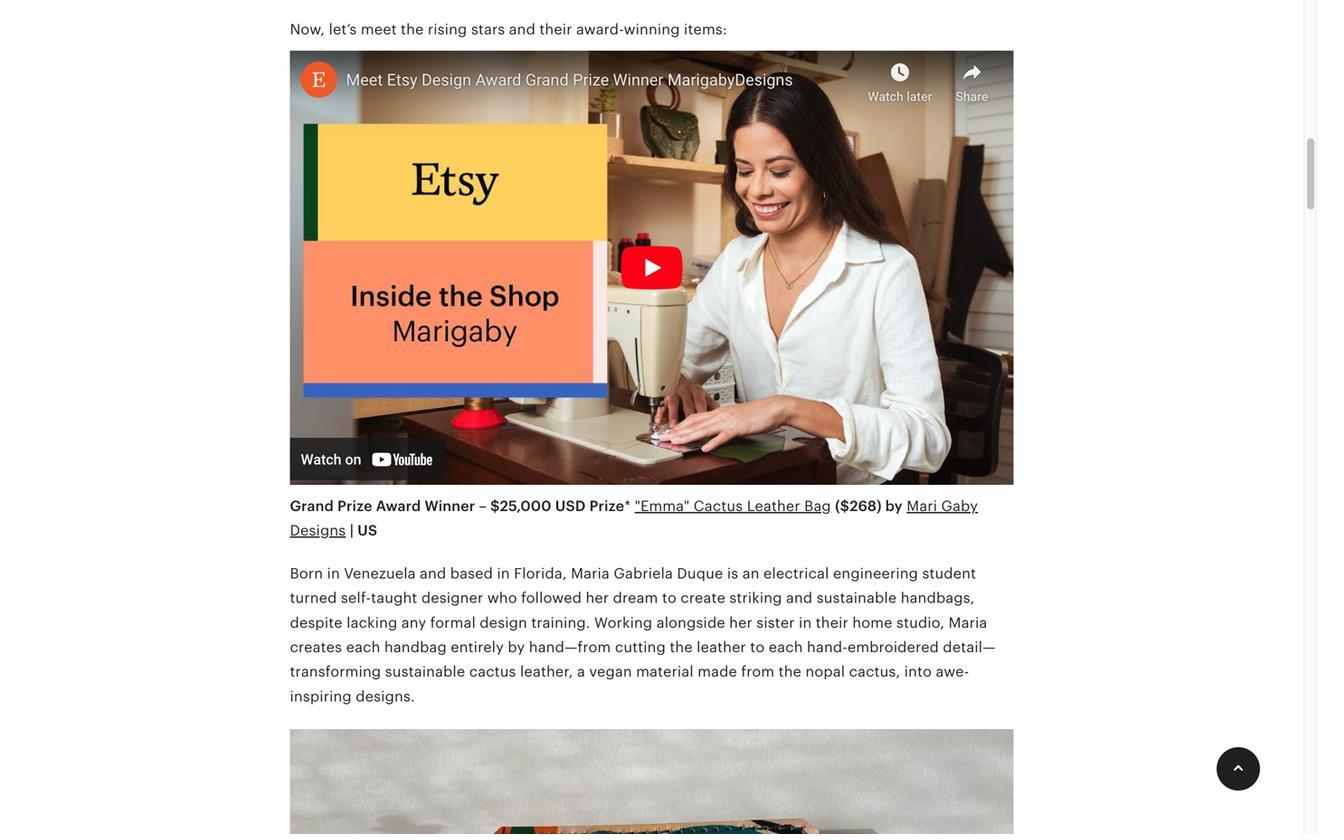 Task type: describe. For each thing, give the bounding box(es) containing it.
1 each from the left
[[346, 639, 381, 656]]

now,
[[290, 21, 325, 37]]

0 vertical spatial her
[[586, 590, 609, 606]]

lacking
[[347, 615, 398, 631]]

entirely
[[451, 639, 504, 656]]

designer
[[422, 590, 484, 606]]

award-
[[577, 21, 624, 37]]

gaby
[[942, 498, 979, 515]]

turned
[[290, 590, 337, 606]]

hand—from
[[529, 639, 611, 656]]

vegan
[[590, 664, 632, 680]]

into
[[905, 664, 932, 680]]

0 vertical spatial maria
[[571, 566, 610, 582]]

made
[[698, 664, 738, 680]]

2 horizontal spatial and
[[787, 590, 813, 606]]

an
[[743, 566, 760, 582]]

0 vertical spatial to
[[662, 590, 677, 606]]

| us
[[350, 523, 378, 539]]

a
[[577, 664, 586, 680]]

electrical
[[764, 566, 830, 582]]

create
[[681, 590, 726, 606]]

2 horizontal spatial in
[[799, 615, 812, 631]]

grand prize award winner – $25,000 usd prize * "emma" cactus leather bag ($268) by
[[290, 498, 903, 515]]

leather
[[747, 498, 801, 515]]

0 vertical spatial by
[[886, 498, 903, 515]]

nopal
[[806, 664, 846, 680]]

formal
[[431, 615, 476, 631]]

0 vertical spatial sustainable
[[817, 590, 897, 606]]

grand
[[290, 498, 334, 515]]

now, let's meet the rising stars and their award-winning items:
[[290, 21, 728, 37]]

designs
[[290, 523, 346, 539]]

duque
[[677, 566, 724, 582]]

who
[[488, 590, 517, 606]]

dream
[[613, 590, 659, 606]]

0 horizontal spatial their
[[540, 21, 573, 37]]

is
[[728, 566, 739, 582]]

leather
[[697, 639, 747, 656]]

1 horizontal spatial her
[[730, 615, 753, 631]]

born in venezuela and based in florida, maria gabriela duque is an electrical engineering student turned self-taught designer who followed her dream to create striking and sustainable handbags, despite lacking any formal design training. working alongside her sister in their home studio, maria creates each handbag entirely by hand—from cutting the leather to each hand-embroidered detail— transforming sustainable cactus leather, a vegan material made from the nopal cactus, into awe- inspiring designs.
[[290, 566, 996, 705]]

bag
[[805, 498, 832, 515]]

1 prize from the left
[[338, 498, 373, 515]]

followed
[[521, 590, 582, 606]]

engineering
[[834, 566, 919, 582]]

taught
[[371, 590, 418, 606]]

cactus,
[[850, 664, 901, 680]]

$25,000
[[491, 498, 552, 515]]

inspiring
[[290, 689, 352, 705]]

cactus
[[694, 498, 743, 515]]

1 vertical spatial the
[[670, 639, 693, 656]]

their inside born in venezuela and based in florida, maria gabriela duque is an electrical engineering student turned self-taught designer who followed her dream to create striking and sustainable handbags, despite lacking any formal design training. working alongside her sister in their home studio, maria creates each handbag entirely by hand—from cutting the leather to each hand-embroidered detail— transforming sustainable cactus leather, a vegan material made from the nopal cactus, into awe- inspiring designs.
[[816, 615, 849, 631]]

0 horizontal spatial and
[[420, 566, 447, 582]]

training.
[[532, 615, 591, 631]]

2 each from the left
[[769, 639, 803, 656]]

sister
[[757, 615, 795, 631]]

($268)
[[836, 498, 882, 515]]

us
[[358, 523, 378, 539]]

striking
[[730, 590, 783, 606]]



Task type: locate. For each thing, give the bounding box(es) containing it.
in up who
[[497, 566, 510, 582]]

the right from
[[779, 664, 802, 680]]

0 horizontal spatial sustainable
[[385, 664, 466, 680]]

"emma"
[[635, 498, 690, 515]]

designs.
[[356, 689, 415, 705]]

1 vertical spatial to
[[751, 639, 765, 656]]

cactus
[[469, 664, 516, 680]]

usd
[[555, 498, 586, 515]]

to up alongside at the bottom
[[662, 590, 677, 606]]

detail—
[[943, 639, 996, 656]]

home
[[853, 615, 893, 631]]

award
[[376, 498, 421, 515]]

her
[[586, 590, 609, 606], [730, 615, 753, 631]]

and up "designer"
[[420, 566, 447, 582]]

despite
[[290, 615, 343, 631]]

maria
[[571, 566, 610, 582], [949, 615, 988, 631]]

and right "stars"
[[509, 21, 536, 37]]

1 vertical spatial by
[[508, 639, 525, 656]]

handbag
[[385, 639, 447, 656]]

cutting
[[615, 639, 666, 656]]

2 vertical spatial the
[[779, 664, 802, 680]]

handbags,
[[901, 590, 975, 606]]

0 horizontal spatial maria
[[571, 566, 610, 582]]

venezuela
[[344, 566, 416, 582]]

studio,
[[897, 615, 945, 631]]

the right meet
[[401, 21, 424, 37]]

|
[[350, 523, 354, 539]]

student
[[923, 566, 977, 582]]

each
[[346, 639, 381, 656], [769, 639, 803, 656]]

0 horizontal spatial prize
[[338, 498, 373, 515]]

1 horizontal spatial prize
[[590, 498, 625, 515]]

design
[[480, 615, 528, 631]]

0 vertical spatial the
[[401, 21, 424, 37]]

their left award-
[[540, 21, 573, 37]]

the
[[401, 21, 424, 37], [670, 639, 693, 656], [779, 664, 802, 680]]

sustainable
[[817, 590, 897, 606], [385, 664, 466, 680]]

0 horizontal spatial the
[[401, 21, 424, 37]]

meet
[[361, 21, 397, 37]]

1 vertical spatial maria
[[949, 615, 988, 631]]

maria up followed
[[571, 566, 610, 582]]

embroidered
[[848, 639, 940, 656]]

born
[[290, 566, 323, 582]]

maria up detail—
[[949, 615, 988, 631]]

0 horizontal spatial her
[[586, 590, 609, 606]]

1 horizontal spatial in
[[497, 566, 510, 582]]

mari gaby designs link
[[290, 498, 979, 539]]

mari
[[907, 498, 938, 515]]

each down lacking
[[346, 639, 381, 656]]

0 horizontal spatial each
[[346, 639, 381, 656]]

and down electrical
[[787, 590, 813, 606]]

1 vertical spatial their
[[816, 615, 849, 631]]

1 horizontal spatial by
[[886, 498, 903, 515]]

0 vertical spatial and
[[509, 21, 536, 37]]

by left the mari
[[886, 498, 903, 515]]

2 prize from the left
[[590, 498, 625, 515]]

stars
[[471, 21, 505, 37]]

gabriela
[[614, 566, 673, 582]]

winning
[[624, 21, 680, 37]]

transforming
[[290, 664, 381, 680]]

0 horizontal spatial by
[[508, 639, 525, 656]]

self-
[[341, 590, 371, 606]]

1 horizontal spatial each
[[769, 639, 803, 656]]

by down design
[[508, 639, 525, 656]]

0 horizontal spatial to
[[662, 590, 677, 606]]

based
[[450, 566, 493, 582]]

her down striking
[[730, 615, 753, 631]]

to up from
[[751, 639, 765, 656]]

2 vertical spatial and
[[787, 590, 813, 606]]

in
[[327, 566, 340, 582], [497, 566, 510, 582], [799, 615, 812, 631]]

in right the "sister"
[[799, 615, 812, 631]]

items:
[[684, 21, 728, 37]]

mari gaby designs
[[290, 498, 979, 539]]

1 vertical spatial and
[[420, 566, 447, 582]]

rising
[[428, 21, 467, 37]]

from
[[742, 664, 775, 680]]

by inside born in venezuela and based in florida, maria gabriela duque is an electrical engineering student turned self-taught designer who followed her dream to create striking and sustainable handbags, despite lacking any formal design training. working alongside her sister in their home studio, maria creates each handbag entirely by hand—from cutting the leather to each hand-embroidered detail— transforming sustainable cactus leather, a vegan material made from the nopal cactus, into awe- inspiring designs.
[[508, 639, 525, 656]]

in right born
[[327, 566, 340, 582]]

any
[[402, 615, 427, 631]]

her up working
[[586, 590, 609, 606]]

material
[[636, 664, 694, 680]]

hand-
[[807, 639, 848, 656]]

and
[[509, 21, 536, 37], [420, 566, 447, 582], [787, 590, 813, 606]]

prize
[[338, 498, 373, 515], [590, 498, 625, 515]]

creates
[[290, 639, 342, 656]]

winner
[[425, 498, 475, 515]]

florida,
[[514, 566, 567, 582]]

awe-
[[936, 664, 970, 680]]

to
[[662, 590, 677, 606], [751, 639, 765, 656]]

the down alongside at the bottom
[[670, 639, 693, 656]]

1 vertical spatial sustainable
[[385, 664, 466, 680]]

–
[[479, 498, 487, 515]]

1 horizontal spatial to
[[751, 639, 765, 656]]

2 horizontal spatial the
[[779, 664, 802, 680]]

alongside
[[657, 615, 726, 631]]

sustainable down handbag
[[385, 664, 466, 680]]

1 horizontal spatial their
[[816, 615, 849, 631]]

working
[[595, 615, 653, 631]]

"emma" cactus leather bag link
[[635, 498, 832, 515]]

1 horizontal spatial and
[[509, 21, 536, 37]]

their
[[540, 21, 573, 37], [816, 615, 849, 631]]

1 horizontal spatial the
[[670, 639, 693, 656]]

prize up |
[[338, 498, 373, 515]]

0 horizontal spatial in
[[327, 566, 340, 582]]

0 vertical spatial their
[[540, 21, 573, 37]]

1 vertical spatial her
[[730, 615, 753, 631]]

each down the "sister"
[[769, 639, 803, 656]]

*
[[625, 498, 631, 515]]

by
[[886, 498, 903, 515], [508, 639, 525, 656]]

prize right usd at left bottom
[[590, 498, 625, 515]]

their up "hand-"
[[816, 615, 849, 631]]

1 horizontal spatial sustainable
[[817, 590, 897, 606]]

1 horizontal spatial maria
[[949, 615, 988, 631]]

leather,
[[520, 664, 573, 680]]

let's
[[329, 21, 357, 37]]

sustainable up home on the bottom right of page
[[817, 590, 897, 606]]



Task type: vqa. For each thing, say whether or not it's contained in the screenshot.
Physical
no



